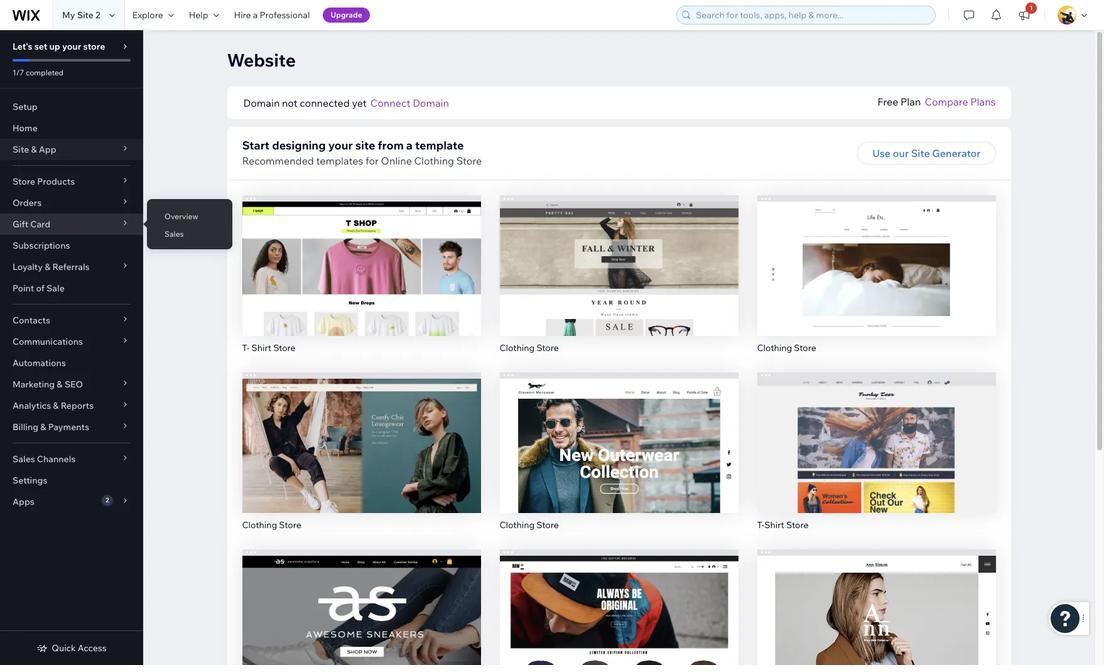 Task type: describe. For each thing, give the bounding box(es) containing it.
sales channels button
[[0, 449, 143, 470]]

let's set up your store
[[13, 41, 105, 52]]

your inside the start designing your site from a template recommended templates for online clothing store
[[328, 138, 353, 153]]

sales channels
[[13, 454, 76, 465]]

use our site generator
[[873, 147, 981, 160]]

from
[[378, 138, 404, 153]]

orders button
[[0, 192, 143, 214]]

shirt for t- shirt store
[[252, 342, 271, 354]]

designing
[[272, 138, 326, 153]]

analytics & reports
[[13, 400, 94, 412]]

not
[[282, 97, 298, 109]]

0 vertical spatial a
[[253, 9, 258, 21]]

automations link
[[0, 353, 143, 374]]

t- for t- shirt store
[[242, 342, 250, 354]]

completed
[[26, 68, 64, 77]]

& for marketing
[[57, 379, 63, 390]]

store inside store products popup button
[[13, 176, 35, 187]]

use our site generator button
[[858, 142, 996, 165]]

1/7 completed
[[13, 68, 64, 77]]

quick access
[[52, 643, 107, 654]]

website
[[227, 49, 296, 71]]

settings link
[[0, 470, 143, 491]]

store products button
[[0, 171, 143, 192]]

sales for sales channels
[[13, 454, 35, 465]]

analytics & reports button
[[0, 395, 143, 417]]

loyalty & referrals button
[[0, 256, 143, 278]]

quick access button
[[37, 643, 107, 654]]

1
[[1030, 4, 1033, 12]]

generator
[[933, 147, 981, 160]]

1/7
[[13, 68, 24, 77]]

app
[[39, 144, 56, 155]]

overview link
[[147, 206, 233, 227]]

for
[[366, 155, 379, 167]]

t- shirt store
[[242, 342, 296, 354]]

1 horizontal spatial site
[[77, 9, 94, 21]]

hire a professional link
[[227, 0, 318, 30]]

orders
[[13, 197, 42, 209]]

marketing & seo button
[[0, 374, 143, 395]]

subscriptions
[[13, 240, 70, 251]]

connect
[[371, 97, 411, 109]]

shirt for t-shirt store
[[765, 519, 785, 531]]

my
[[62, 9, 75, 21]]

point of sale
[[13, 283, 65, 294]]

sidebar element
[[0, 30, 143, 665]]

t- for t-shirt store
[[758, 519, 765, 531]]

point
[[13, 283, 34, 294]]

let's
[[13, 41, 32, 52]]

gift card button
[[0, 214, 143, 235]]

start
[[242, 138, 270, 153]]

& for site
[[31, 144, 37, 155]]

1 domain from the left
[[244, 97, 280, 109]]

hire
[[234, 9, 251, 21]]

start designing your site from a template recommended templates for online clothing store
[[242, 138, 482, 167]]

domain not connected yet connect domain
[[244, 97, 449, 109]]

seo
[[65, 379, 83, 390]]

marketing & seo
[[13, 379, 83, 390]]

help button
[[181, 0, 227, 30]]

gift card
[[13, 219, 50, 230]]

store
[[83, 41, 105, 52]]

communications button
[[0, 331, 143, 353]]

hire a professional
[[234, 9, 310, 21]]

plans
[[971, 96, 996, 108]]

contacts
[[13, 315, 50, 326]]

products
[[37, 176, 75, 187]]

help
[[189, 9, 208, 21]]

settings
[[13, 475, 47, 486]]

referrals
[[52, 261, 90, 273]]

our
[[893, 147, 909, 160]]

free plan compare plans
[[878, 96, 996, 108]]

marketing
[[13, 379, 55, 390]]

explore
[[132, 9, 163, 21]]

gift
[[13, 219, 28, 230]]

site & app button
[[0, 139, 143, 160]]

payments
[[48, 422, 89, 433]]

channels
[[37, 454, 76, 465]]

automations
[[13, 358, 66, 369]]

connect domain button
[[371, 96, 449, 111]]

set
[[34, 41, 47, 52]]

compare plans button
[[925, 94, 996, 109]]



Task type: vqa. For each thing, say whether or not it's contained in the screenshot.
Quick Access
yes



Task type: locate. For each thing, give the bounding box(es) containing it.
& left seo
[[57, 379, 63, 390]]

your inside sidebar element
[[62, 41, 81, 52]]

store products
[[13, 176, 75, 187]]

home link
[[0, 118, 143, 139]]

shirt
[[252, 342, 271, 354], [765, 519, 785, 531]]

professional
[[260, 9, 310, 21]]

up
[[49, 41, 60, 52]]

point of sale link
[[0, 278, 143, 299]]

domain right connect
[[413, 97, 449, 109]]

overview
[[165, 212, 198, 221]]

1 horizontal spatial shirt
[[765, 519, 785, 531]]

0 horizontal spatial your
[[62, 41, 81, 52]]

2 right my
[[96, 9, 100, 21]]

of
[[36, 283, 45, 294]]

& for analytics
[[53, 400, 59, 412]]

card
[[30, 219, 50, 230]]

view
[[350, 276, 373, 288], [608, 276, 631, 288], [865, 276, 889, 288], [350, 453, 373, 465], [608, 453, 631, 465], [865, 453, 889, 465], [350, 630, 373, 642], [608, 630, 631, 642], [865, 630, 889, 642]]

analytics
[[13, 400, 51, 412]]

a right from
[[406, 138, 413, 153]]

site right my
[[77, 9, 94, 21]]

sales
[[165, 229, 184, 239], [13, 454, 35, 465]]

view button
[[335, 271, 388, 293], [593, 271, 646, 293], [850, 271, 904, 293], [335, 448, 388, 470], [593, 448, 646, 470], [850, 448, 904, 470], [335, 625, 388, 648], [593, 625, 646, 648], [850, 625, 904, 648]]

site & app
[[13, 144, 56, 155]]

domain
[[244, 97, 280, 109], [413, 97, 449, 109]]

0 horizontal spatial site
[[13, 144, 29, 155]]

2 domain from the left
[[413, 97, 449, 109]]

a
[[253, 9, 258, 21], [406, 138, 413, 153]]

recommended
[[242, 155, 314, 167]]

sales up the settings
[[13, 454, 35, 465]]

your
[[62, 41, 81, 52], [328, 138, 353, 153]]

1 horizontal spatial 2
[[106, 496, 109, 505]]

t-shirt store
[[758, 519, 809, 531]]

0 vertical spatial sales
[[165, 229, 184, 239]]

site right our
[[912, 147, 930, 160]]

1 horizontal spatial domain
[[413, 97, 449, 109]]

online
[[381, 155, 412, 167]]

1 button
[[1011, 0, 1039, 30]]

site inside button
[[912, 147, 930, 160]]

1 vertical spatial a
[[406, 138, 413, 153]]

1 horizontal spatial sales
[[165, 229, 184, 239]]

1 horizontal spatial t-
[[758, 519, 765, 531]]

template
[[415, 138, 464, 153]]

subscriptions link
[[0, 235, 143, 256]]

0 vertical spatial your
[[62, 41, 81, 52]]

contacts button
[[0, 310, 143, 331]]

billing & payments button
[[0, 417, 143, 438]]

1 vertical spatial shirt
[[765, 519, 785, 531]]

0 vertical spatial shirt
[[252, 342, 271, 354]]

& inside analytics & reports popup button
[[53, 400, 59, 412]]

& inside site & app dropdown button
[[31, 144, 37, 155]]

billing & payments
[[13, 422, 89, 433]]

0 vertical spatial t-
[[242, 342, 250, 354]]

reports
[[61, 400, 94, 412]]

clothing inside the start designing your site from a template recommended templates for online clothing store
[[414, 155, 454, 167]]

loyalty
[[13, 261, 43, 273]]

0 vertical spatial 2
[[96, 9, 100, 21]]

0 horizontal spatial 2
[[96, 9, 100, 21]]

site down home
[[13, 144, 29, 155]]

sales for sales
[[165, 229, 184, 239]]

sales down overview
[[165, 229, 184, 239]]

a inside the start designing your site from a template recommended templates for online clothing store
[[406, 138, 413, 153]]

0 horizontal spatial a
[[253, 9, 258, 21]]

a right hire
[[253, 9, 258, 21]]

setup
[[13, 101, 38, 112]]

store
[[457, 155, 482, 167], [13, 176, 35, 187], [273, 342, 296, 354], [537, 342, 559, 354], [795, 342, 817, 354], [279, 519, 302, 531], [537, 519, 559, 531], [787, 519, 809, 531]]

yet
[[352, 97, 367, 109]]

2 horizontal spatial site
[[912, 147, 930, 160]]

0 horizontal spatial t-
[[242, 342, 250, 354]]

& for loyalty
[[45, 261, 50, 273]]

t-
[[242, 342, 250, 354], [758, 519, 765, 531]]

& right billing at the left bottom of page
[[40, 422, 46, 433]]

& right loyalty
[[45, 261, 50, 273]]

setup link
[[0, 96, 143, 118]]

your right up
[[62, 41, 81, 52]]

& inside billing & payments dropdown button
[[40, 422, 46, 433]]

communications
[[13, 336, 83, 348]]

0 horizontal spatial sales
[[13, 454, 35, 465]]

0 horizontal spatial domain
[[244, 97, 280, 109]]

sales inside dropdown button
[[13, 454, 35, 465]]

& left reports
[[53, 400, 59, 412]]

your up the templates
[[328, 138, 353, 153]]

site inside dropdown button
[[13, 144, 29, 155]]

2 inside sidebar element
[[106, 496, 109, 505]]

&
[[31, 144, 37, 155], [45, 261, 50, 273], [57, 379, 63, 390], [53, 400, 59, 412], [40, 422, 46, 433]]

1 horizontal spatial your
[[328, 138, 353, 153]]

site
[[355, 138, 375, 153]]

compare
[[925, 96, 969, 108]]

Search for tools, apps, help & more... field
[[693, 6, 932, 24]]

sale
[[47, 283, 65, 294]]

billing
[[13, 422, 38, 433]]

use
[[873, 147, 891, 160]]

loyalty & referrals
[[13, 261, 90, 273]]

1 vertical spatial t-
[[758, 519, 765, 531]]

apps
[[13, 496, 34, 508]]

& inside marketing & seo popup button
[[57, 379, 63, 390]]

my site 2
[[62, 9, 100, 21]]

upgrade
[[331, 10, 362, 19]]

edit button
[[335, 244, 388, 267], [593, 244, 646, 267], [851, 244, 903, 267], [335, 421, 388, 444], [593, 421, 646, 444], [851, 421, 903, 444], [335, 598, 388, 621], [593, 598, 646, 621], [851, 598, 903, 621]]

free
[[878, 96, 899, 108]]

clothing
[[414, 155, 454, 167], [500, 342, 535, 354], [758, 342, 793, 354], [242, 519, 277, 531], [500, 519, 535, 531]]

templates
[[316, 155, 364, 167]]

& inside loyalty & referrals dropdown button
[[45, 261, 50, 273]]

1 vertical spatial sales
[[13, 454, 35, 465]]

quick
[[52, 643, 76, 654]]

sales link
[[147, 224, 233, 245]]

& left app
[[31, 144, 37, 155]]

domain left "not"
[[244, 97, 280, 109]]

plan
[[901, 96, 922, 108]]

store inside the start designing your site from a template recommended templates for online clothing store
[[457, 155, 482, 167]]

2
[[96, 9, 100, 21], [106, 496, 109, 505]]

1 vertical spatial your
[[328, 138, 353, 153]]

1 vertical spatial 2
[[106, 496, 109, 505]]

connected
[[300, 97, 350, 109]]

2 down settings link
[[106, 496, 109, 505]]

1 horizontal spatial a
[[406, 138, 413, 153]]

home
[[13, 123, 38, 134]]

& for billing
[[40, 422, 46, 433]]

0 horizontal spatial shirt
[[252, 342, 271, 354]]



